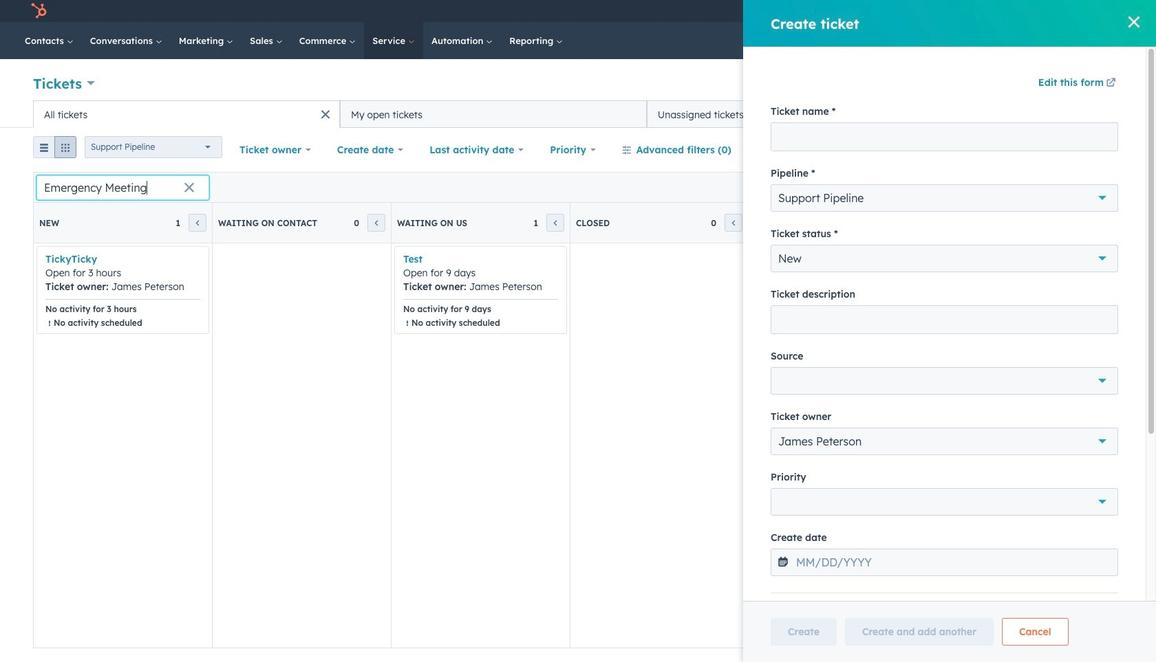 Task type: describe. For each thing, give the bounding box(es) containing it.
clear input image
[[184, 183, 195, 194]]

Search ID, name, or description search field
[[36, 175, 209, 200]]



Task type: vqa. For each thing, say whether or not it's contained in the screenshot.
SEARCH REPORTS SEARCH FIELD
no



Task type: locate. For each thing, give the bounding box(es) containing it.
banner
[[33, 69, 1123, 100]]

group
[[33, 136, 76, 164]]

Search HubSpot search field
[[963, 29, 1108, 52]]

menu
[[792, 0, 1140, 22]]

marketplaces image
[[893, 6, 905, 19]]

james peterson image
[[997, 5, 1009, 17]]



